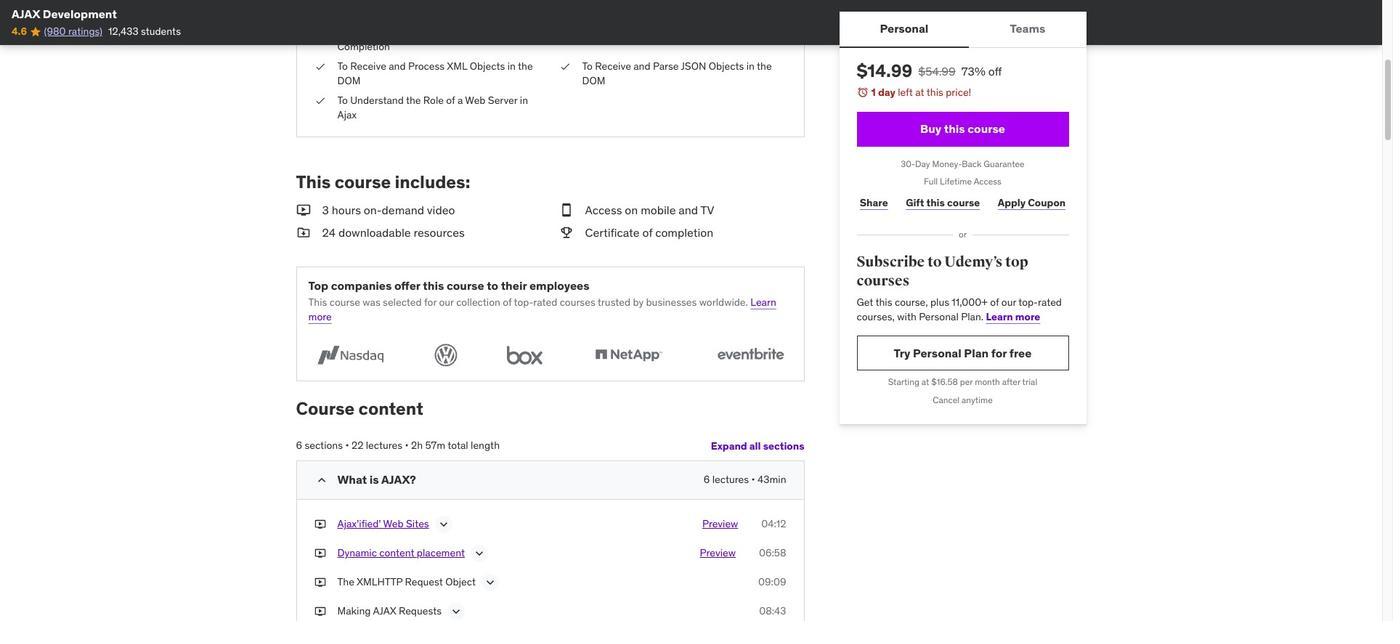 Task type: locate. For each thing, give the bounding box(es) containing it.
course up on-
[[335, 171, 391, 194]]

30-
[[901, 158, 915, 169]]

dom inside to receive and parse json objects in the dom
[[582, 74, 605, 87]]

personal button
[[839, 12, 969, 46]]

this for this course was selected for our collection of top-rated courses trusted by businesses worldwide.
[[308, 296, 327, 309]]

0 vertical spatial to
[[928, 253, 942, 271]]

receive for to receive and process xml objects in the dom
[[350, 60, 386, 73]]

0 horizontal spatial web
[[383, 517, 404, 530]]

receive left parse
[[595, 60, 631, 73]]

0 vertical spatial show lecture description image
[[436, 517, 451, 532]]

to left udemy's
[[928, 253, 942, 271]]

6 sections • 22 lectures • 2h 57m total length
[[296, 439, 500, 452]]

collection
[[456, 296, 500, 309]]

preview for 06:58
[[700, 546, 736, 560]]

process down to monitor server response for process completion at left top
[[408, 60, 445, 73]]

small image
[[296, 224, 311, 241]]

in inside "to understand the role of a web server in ajax"
[[520, 94, 528, 107]]

1 vertical spatial access
[[585, 203, 622, 217]]

in inside to receive and process xml objects in the dom
[[508, 60, 516, 73]]

sections left 22
[[305, 439, 343, 452]]

1 top- from the left
[[514, 296, 533, 309]]

ajax down xmlhttp on the bottom left of page
[[373, 605, 396, 618]]

preview left 06:58
[[700, 546, 736, 560]]

0 horizontal spatial in
[[508, 60, 516, 73]]

the inside to receive and process xml objects in the dom
[[518, 60, 533, 73]]

learn more
[[308, 296, 776, 323], [986, 310, 1041, 323]]

objects right xml
[[470, 60, 505, 73]]

1 vertical spatial preview
[[700, 546, 736, 560]]

2 our from the left
[[1002, 296, 1016, 309]]

receive down completion
[[350, 60, 386, 73]]

for inside to monitor server response for process completion
[[467, 25, 480, 38]]

1 vertical spatial for
[[424, 296, 437, 309]]

1 xsmall image from the top
[[314, 517, 326, 532]]

of down their
[[503, 296, 512, 309]]

access down back
[[974, 176, 1002, 187]]

small image left what
[[314, 473, 329, 488]]

2 horizontal spatial in
[[747, 60, 755, 73]]

0 horizontal spatial lectures
[[366, 439, 403, 452]]

0 horizontal spatial more
[[308, 310, 332, 323]]

nasdaq image
[[308, 342, 392, 369]]

volkswagen image
[[430, 342, 462, 369]]

show lecture description image
[[472, 546, 487, 561], [483, 576, 498, 590]]

xsmall image for to receive and process xml objects in the dom
[[314, 60, 326, 74]]

2 vertical spatial for
[[991, 346, 1007, 360]]

dom for to receive and parse json objects in the dom
[[582, 74, 605, 87]]

0 vertical spatial this
[[296, 171, 331, 194]]

in right json
[[747, 60, 755, 73]]

course
[[968, 121, 1005, 136], [335, 171, 391, 194], [947, 196, 980, 209], [447, 278, 484, 293], [330, 296, 360, 309]]

our right 11,000+
[[1002, 296, 1016, 309]]

day
[[915, 158, 930, 169]]

1 horizontal spatial ajax
[[373, 605, 396, 618]]

courses down the employees
[[560, 296, 595, 309]]

6 for 6 lectures • 43min
[[704, 473, 710, 486]]

0 horizontal spatial dom
[[337, 74, 361, 87]]

box image
[[500, 342, 549, 369]]

0 vertical spatial show lecture description image
[[472, 546, 487, 561]]

for for response
[[467, 25, 480, 38]]

• left 2h 57m
[[405, 439, 409, 452]]

1 day left at this price!
[[871, 86, 971, 99]]

for right response
[[467, 25, 480, 38]]

this for buy
[[944, 121, 965, 136]]

0 horizontal spatial our
[[439, 296, 454, 309]]

more inside learn more
[[308, 310, 332, 323]]

length
[[471, 439, 500, 452]]

monitor
[[350, 25, 385, 38]]

1 horizontal spatial top-
[[1019, 296, 1038, 309]]

ajax
[[337, 108, 357, 121]]

process right response
[[482, 25, 519, 38]]

dom for to receive and process xml objects in the dom
[[337, 74, 361, 87]]

1 horizontal spatial server
[[488, 94, 518, 107]]

preview
[[702, 517, 738, 530], [700, 546, 736, 560]]

0 vertical spatial web
[[465, 94, 486, 107]]

at right left
[[916, 86, 925, 99]]

show lecture description image for 08:43
[[449, 605, 463, 619]]

top
[[1005, 253, 1028, 271]]

1 horizontal spatial courses
[[857, 271, 910, 290]]

dom
[[337, 74, 361, 87], [582, 74, 605, 87]]

0 vertical spatial learn
[[751, 296, 776, 309]]

learn more link down the employees
[[308, 296, 776, 323]]

top- down top
[[1019, 296, 1038, 309]]

the right json
[[757, 60, 772, 73]]

2 horizontal spatial for
[[991, 346, 1007, 360]]

• left 43min
[[751, 473, 755, 486]]

trial
[[1023, 377, 1038, 388]]

show lecture description image
[[436, 517, 451, 532], [449, 605, 463, 619]]

course up back
[[968, 121, 1005, 136]]

1 horizontal spatial our
[[1002, 296, 1016, 309]]

0 horizontal spatial server
[[388, 25, 417, 38]]

0 horizontal spatial for
[[424, 296, 437, 309]]

0 vertical spatial lectures
[[366, 439, 403, 452]]

top- down their
[[514, 296, 533, 309]]

2 dom from the left
[[582, 74, 605, 87]]

1 horizontal spatial learn more link
[[986, 310, 1041, 323]]

0 horizontal spatial ajax
[[12, 7, 40, 21]]

this down $54.99
[[927, 86, 944, 99]]

server inside "to understand the role of a web server in ajax"
[[488, 94, 518, 107]]

2 receive from the left
[[595, 60, 631, 73]]

• left 22
[[345, 439, 349, 452]]

(980 ratings)
[[44, 25, 102, 38]]

objects
[[470, 60, 505, 73], [709, 60, 744, 73]]

0 vertical spatial content
[[359, 398, 423, 420]]

personal up $16.58
[[913, 346, 962, 360]]

more down top
[[308, 310, 332, 323]]

to receive and parse json objects in the dom
[[582, 60, 772, 87]]

dom inside to receive and process xml objects in the dom
[[337, 74, 361, 87]]

our
[[439, 296, 454, 309], [1002, 296, 1016, 309]]

xsmall image
[[314, 60, 326, 74], [559, 60, 571, 74], [314, 94, 326, 108], [314, 546, 326, 561], [314, 605, 326, 619]]

1 horizontal spatial the
[[518, 60, 533, 73]]

24
[[322, 225, 336, 239]]

subscribe to udemy's top courses
[[857, 253, 1028, 290]]

try personal plan for free
[[894, 346, 1032, 360]]

1 horizontal spatial for
[[467, 25, 480, 38]]

1 horizontal spatial learn more
[[986, 310, 1041, 323]]

and inside to receive and parse json objects in the dom
[[634, 60, 651, 73]]

what
[[337, 472, 367, 487]]

1 vertical spatial show lecture description image
[[483, 576, 498, 590]]

1 objects from the left
[[470, 60, 505, 73]]

0 horizontal spatial learn more
[[308, 296, 776, 323]]

1 vertical spatial web
[[383, 517, 404, 530]]

learn more link
[[308, 296, 776, 323], [986, 310, 1041, 323]]

to
[[337, 25, 348, 38], [337, 60, 348, 73], [582, 60, 593, 73], [337, 94, 348, 107]]

0 horizontal spatial courses
[[560, 296, 595, 309]]

0 vertical spatial preview
[[702, 517, 738, 530]]

to inside to receive and process xml objects in the dom
[[337, 60, 348, 73]]

1 vertical spatial 6
[[704, 473, 710, 486]]

small image up small icon
[[296, 202, 311, 218]]

0 horizontal spatial top-
[[514, 296, 533, 309]]

buy this course
[[920, 121, 1005, 136]]

to left their
[[487, 278, 498, 293]]

more up free
[[1015, 310, 1041, 323]]

personal inside get this course, plus 11,000+ of our top-rated courses, with personal plan.
[[919, 310, 959, 323]]

1 vertical spatial ajax
[[373, 605, 396, 618]]

1 more from the left
[[308, 310, 332, 323]]

1 vertical spatial personal
[[919, 310, 959, 323]]

show lecture description image right sites
[[436, 517, 451, 532]]

0 vertical spatial for
[[467, 25, 480, 38]]

receive inside to receive and process xml objects in the dom
[[350, 60, 386, 73]]

1 horizontal spatial process
[[482, 25, 519, 38]]

1 horizontal spatial in
[[520, 94, 528, 107]]

the inside to receive and parse json objects in the dom
[[757, 60, 772, 73]]

0 horizontal spatial the
[[406, 94, 421, 107]]

access up certificate
[[585, 203, 622, 217]]

$16.58
[[932, 377, 958, 388]]

small image for certificate
[[559, 224, 574, 241]]

ajax'ified' web sites button
[[337, 517, 429, 535]]

our inside get this course, plus 11,000+ of our top-rated courses, with personal plan.
[[1002, 296, 1016, 309]]

sections right all
[[763, 439, 805, 452]]

and inside to receive and process xml objects in the dom
[[389, 60, 406, 73]]

learn more link for subscribe to udemy's top courses
[[986, 310, 1041, 323]]

show lecture description image right object
[[483, 576, 498, 590]]

1 vertical spatial process
[[408, 60, 445, 73]]

to inside to monitor server response for process completion
[[337, 25, 348, 38]]

sites
[[406, 517, 429, 530]]

this for this course includes:
[[296, 171, 331, 194]]

1 horizontal spatial 6
[[704, 473, 710, 486]]

on-
[[364, 203, 382, 217]]

content down ajax'ified' web sites button
[[379, 546, 414, 560]]

1 horizontal spatial receive
[[595, 60, 631, 73]]

course down "companies"
[[330, 296, 360, 309]]

to for to understand the role of a web server in ajax
[[337, 94, 348, 107]]

0 vertical spatial access
[[974, 176, 1002, 187]]

this inside button
[[944, 121, 965, 136]]

parse
[[653, 60, 679, 73]]

6
[[296, 439, 302, 452], [704, 473, 710, 486]]

0 horizontal spatial •
[[345, 439, 349, 452]]

ajax up 4.6
[[12, 7, 40, 21]]

was
[[363, 296, 380, 309]]

1 horizontal spatial and
[[634, 60, 651, 73]]

course inside button
[[968, 121, 1005, 136]]

personal down plus
[[919, 310, 959, 323]]

process
[[482, 25, 519, 38], [408, 60, 445, 73]]

small image left on
[[559, 202, 574, 218]]

subscribe
[[857, 253, 925, 271]]

2 more from the left
[[1015, 310, 1041, 323]]

access on mobile and tv
[[585, 203, 714, 217]]

this down top
[[308, 296, 327, 309]]

0 horizontal spatial learn more link
[[308, 296, 776, 323]]

this right offer
[[423, 278, 444, 293]]

starting at $16.58 per month after trial cancel anytime
[[888, 377, 1038, 406]]

3 hours on-demand video
[[322, 203, 455, 217]]

learn right worldwide.
[[751, 296, 776, 309]]

xsmall image for to understand the role of a web server in ajax
[[314, 94, 326, 108]]

a
[[458, 94, 463, 107]]

0 vertical spatial xsmall image
[[314, 517, 326, 532]]

xsmall image
[[314, 517, 326, 532], [314, 576, 326, 590]]

learn more link up free
[[986, 310, 1041, 323]]

1 horizontal spatial dom
[[582, 74, 605, 87]]

for left free
[[991, 346, 1007, 360]]

this
[[296, 171, 331, 194], [308, 296, 327, 309]]

sections
[[305, 439, 343, 452], [763, 439, 805, 452]]

at left $16.58
[[922, 377, 929, 388]]

small image
[[296, 202, 311, 218], [559, 202, 574, 218], [559, 224, 574, 241], [314, 473, 329, 488]]

show lecture description image for preview
[[472, 546, 487, 561]]

1 horizontal spatial access
[[974, 176, 1002, 187]]

1 vertical spatial server
[[488, 94, 518, 107]]

of left a
[[446, 94, 455, 107]]

courses down "subscribe"
[[857, 271, 910, 290]]

1 horizontal spatial sections
[[763, 439, 805, 452]]

making
[[337, 605, 371, 618]]

objects inside to receive and process xml objects in the dom
[[470, 60, 505, 73]]

courses inside subscribe to udemy's top courses
[[857, 271, 910, 290]]

for for selected
[[424, 296, 437, 309]]

demand
[[382, 203, 424, 217]]

teams
[[1010, 21, 1046, 36]]

xsmall image left ajax'ified'
[[314, 517, 326, 532]]

0 horizontal spatial sections
[[305, 439, 343, 452]]

1 our from the left
[[439, 296, 454, 309]]

xsmall image left the
[[314, 576, 326, 590]]

1 horizontal spatial •
[[405, 439, 409, 452]]

receive inside to receive and parse json objects in the dom
[[595, 60, 631, 73]]

1 vertical spatial xsmall image
[[314, 576, 326, 590]]

for down 'top companies offer this course to their employees'
[[424, 296, 437, 309]]

web
[[465, 94, 486, 107], [383, 517, 404, 530]]

2 top- from the left
[[1019, 296, 1038, 309]]

to inside "to understand the role of a web server in ajax"
[[337, 94, 348, 107]]

1 vertical spatial learn
[[986, 310, 1013, 323]]

6 for 6 sections • 22 lectures • 2h 57m total length
[[296, 439, 302, 452]]

expand
[[711, 439, 747, 452]]

web inside ajax'ified' web sites button
[[383, 517, 404, 530]]

the xmlhttp request object
[[337, 576, 476, 589]]

content inside dynamic content placement button
[[379, 546, 414, 560]]

this right buy
[[944, 121, 965, 136]]

receive
[[350, 60, 386, 73], [595, 60, 631, 73]]

making ajax requests
[[337, 605, 442, 618]]

objects for json
[[709, 60, 744, 73]]

0 horizontal spatial and
[[389, 60, 406, 73]]

1 horizontal spatial to
[[928, 253, 942, 271]]

to for to monitor server response for process completion
[[337, 25, 348, 38]]

1 horizontal spatial objects
[[709, 60, 744, 73]]

server right a
[[488, 94, 518, 107]]

0 horizontal spatial receive
[[350, 60, 386, 73]]

2 horizontal spatial and
[[679, 203, 698, 217]]

2 horizontal spatial •
[[751, 473, 755, 486]]

requests
[[399, 605, 442, 618]]

students
[[141, 25, 181, 38]]

receive for to receive and parse json objects in the dom
[[595, 60, 631, 73]]

1 horizontal spatial web
[[465, 94, 486, 107]]

this up 3 on the left top of page
[[296, 171, 331, 194]]

0 vertical spatial server
[[388, 25, 417, 38]]

in right a
[[520, 94, 528, 107]]

learn more up free
[[986, 310, 1041, 323]]

1 dom from the left
[[337, 74, 361, 87]]

course up collection
[[447, 278, 484, 293]]

lectures down expand
[[712, 473, 749, 486]]

0 horizontal spatial objects
[[470, 60, 505, 73]]

to inside to receive and parse json objects in the dom
[[582, 60, 593, 73]]

objects for xml
[[470, 60, 505, 73]]

content for dynamic
[[379, 546, 414, 560]]

in for to receive and parse json objects in the dom
[[747, 60, 755, 73]]

0 vertical spatial courses
[[857, 271, 910, 290]]

small image left certificate
[[559, 224, 574, 241]]

0 vertical spatial 6
[[296, 439, 302, 452]]

this up "courses,"
[[876, 296, 892, 309]]

and down completion
[[389, 60, 406, 73]]

1 vertical spatial to
[[487, 278, 498, 293]]

back
[[962, 158, 982, 169]]

0 vertical spatial ajax
[[12, 7, 40, 21]]

2 rated from the left
[[1038, 296, 1062, 309]]

1 vertical spatial this
[[308, 296, 327, 309]]

process inside to monitor server response for process completion
[[482, 25, 519, 38]]

tab list
[[839, 12, 1086, 48]]

0 horizontal spatial to
[[487, 278, 498, 293]]

course
[[296, 398, 355, 420]]

this right gift
[[927, 196, 945, 209]]

1 horizontal spatial learn
[[986, 310, 1013, 323]]

2 objects from the left
[[709, 60, 744, 73]]

0 horizontal spatial rated
[[533, 296, 557, 309]]

1 receive from the left
[[350, 60, 386, 73]]

web inside "to understand the role of a web server in ajax"
[[465, 94, 486, 107]]

1 horizontal spatial more
[[1015, 310, 1041, 323]]

web right a
[[465, 94, 486, 107]]

0 vertical spatial process
[[482, 25, 519, 38]]

24 downloadable resources
[[322, 225, 465, 239]]

mobile
[[641, 203, 676, 217]]

left
[[898, 86, 913, 99]]

this inside get this course, plus 11,000+ of our top-rated courses, with personal plan.
[[876, 296, 892, 309]]

completion
[[655, 225, 714, 239]]

offer
[[394, 278, 420, 293]]

the left role
[[406, 94, 421, 107]]

selected
[[383, 296, 422, 309]]

show lecture description image down object
[[449, 605, 463, 619]]

buy
[[920, 121, 942, 136]]

show lecture description image up object
[[472, 546, 487, 561]]

objects right json
[[709, 60, 744, 73]]

0 horizontal spatial process
[[408, 60, 445, 73]]

their
[[501, 278, 527, 293]]

at inside 'starting at $16.58 per month after trial cancel anytime'
[[922, 377, 929, 388]]

the right xml
[[518, 60, 533, 73]]

in
[[508, 60, 516, 73], [747, 60, 755, 73], [520, 94, 528, 107]]

1 vertical spatial lectures
[[712, 473, 749, 486]]

and left tv
[[679, 203, 698, 217]]

0 horizontal spatial 6
[[296, 439, 302, 452]]

1 vertical spatial content
[[379, 546, 414, 560]]

our down 'top companies offer this course to their employees'
[[439, 296, 454, 309]]

learn
[[751, 296, 776, 309], [986, 310, 1013, 323]]

in inside to receive and parse json objects in the dom
[[747, 60, 755, 73]]

gift this course
[[906, 196, 980, 209]]

2 xsmall image from the top
[[314, 576, 326, 590]]

lectures right 22
[[366, 439, 403, 452]]

1 horizontal spatial rated
[[1038, 296, 1062, 309]]

objects inside to receive and parse json objects in the dom
[[709, 60, 744, 73]]

of right 11,000+
[[990, 296, 999, 309]]

and for parse
[[634, 60, 651, 73]]

0 vertical spatial personal
[[880, 21, 929, 36]]

learn more down the employees
[[308, 296, 776, 323]]

web left sites
[[383, 517, 404, 530]]

ajax
[[12, 7, 40, 21], [373, 605, 396, 618]]

development
[[43, 7, 117, 21]]

and left parse
[[634, 60, 651, 73]]

more for subscribe to udemy's top courses
[[1015, 310, 1041, 323]]

personal up $14.99
[[880, 21, 929, 36]]

content up 6 sections • 22 lectures • 2h 57m total length
[[359, 398, 423, 420]]

0 horizontal spatial learn
[[751, 296, 776, 309]]

eventbrite image
[[709, 342, 792, 369]]

is
[[370, 472, 379, 487]]

course content
[[296, 398, 423, 420]]

server right monitor
[[388, 25, 417, 38]]

preview down 6 lectures • 43min
[[702, 517, 738, 530]]

personal
[[880, 21, 929, 36], [919, 310, 959, 323], [913, 346, 962, 360]]

2 sections from the left
[[763, 439, 805, 452]]

server
[[388, 25, 417, 38], [488, 94, 518, 107]]

learn right plan.
[[986, 310, 1013, 323]]

1 vertical spatial at
[[922, 377, 929, 388]]

teams button
[[969, 12, 1086, 46]]

learn more link for top companies offer this course to their employees
[[308, 296, 776, 323]]

1 vertical spatial show lecture description image
[[449, 605, 463, 619]]

30-day money-back guarantee full lifetime access
[[901, 158, 1025, 187]]

plus
[[931, 296, 949, 309]]

small image for access
[[559, 202, 574, 218]]

for
[[467, 25, 480, 38], [424, 296, 437, 309], [991, 346, 1007, 360]]

2 horizontal spatial the
[[757, 60, 772, 73]]

in right xml
[[508, 60, 516, 73]]

by
[[633, 296, 644, 309]]

sections inside dropdown button
[[763, 439, 805, 452]]

courses,
[[857, 310, 895, 323]]



Task type: vqa. For each thing, say whether or not it's contained in the screenshot.
small icon for Level
no



Task type: describe. For each thing, give the bounding box(es) containing it.
2 vertical spatial personal
[[913, 346, 962, 360]]

rated inside get this course, plus 11,000+ of our top-rated courses, with personal plan.
[[1038, 296, 1062, 309]]

course,
[[895, 296, 928, 309]]

video
[[427, 203, 455, 217]]

server inside to monitor server response for process completion
[[388, 25, 417, 38]]

after
[[1002, 377, 1021, 388]]

• for 6 sections • 22 lectures • 2h 57m total length
[[345, 439, 349, 452]]

0 horizontal spatial access
[[585, 203, 622, 217]]

guarantee
[[984, 158, 1025, 169]]

month
[[975, 377, 1000, 388]]

1 horizontal spatial lectures
[[712, 473, 749, 486]]

3
[[322, 203, 329, 217]]

11,000+
[[952, 296, 988, 309]]

$14.99 $54.99 73% off
[[857, 60, 1002, 82]]

to for to receive and process xml objects in the dom
[[337, 60, 348, 73]]

alarm image
[[857, 86, 868, 98]]

course down the lifetime
[[947, 196, 980, 209]]

and for process
[[389, 60, 406, 73]]

access inside the 30-day money-back guarantee full lifetime access
[[974, 176, 1002, 187]]

• for 6 lectures • 43min
[[751, 473, 755, 486]]

or
[[959, 229, 967, 240]]

learn for top companies offer this course to their employees
[[751, 296, 776, 309]]

tab list containing personal
[[839, 12, 1086, 48]]

in for to receive and process xml objects in the dom
[[508, 60, 516, 73]]

more for top companies offer this course to their employees
[[308, 310, 332, 323]]

xsmall image for 09:09
[[314, 576, 326, 590]]

(980
[[44, 25, 66, 38]]

request
[[405, 576, 443, 589]]

placement
[[417, 546, 465, 560]]

small image for 3
[[296, 202, 311, 218]]

role
[[423, 94, 444, 107]]

resources
[[414, 225, 465, 239]]

6 lectures • 43min
[[704, 473, 786, 486]]

$14.99
[[857, 60, 913, 82]]

with
[[897, 310, 917, 323]]

plan
[[964, 346, 989, 360]]

to inside subscribe to udemy's top courses
[[928, 253, 942, 271]]

0 vertical spatial at
[[916, 86, 925, 99]]

certificate
[[585, 225, 640, 239]]

get
[[857, 296, 873, 309]]

worldwide.
[[699, 296, 748, 309]]

content for course
[[359, 398, 423, 420]]

json
[[681, 60, 706, 73]]

apply coupon button
[[995, 188, 1069, 217]]

$54.99
[[918, 64, 956, 78]]

1 vertical spatial courses
[[560, 296, 595, 309]]

to monitor server response for process completion
[[337, 25, 519, 53]]

ajax'ified' web sites
[[337, 517, 429, 530]]

top- inside get this course, plus 11,000+ of our top-rated courses, with personal plan.
[[1019, 296, 1038, 309]]

top companies offer this course to their employees
[[308, 278, 590, 293]]

price!
[[946, 86, 971, 99]]

dynamic content placement
[[337, 546, 465, 560]]

per
[[960, 377, 973, 388]]

to receive and process xml objects in the dom
[[337, 60, 533, 87]]

hours
[[332, 203, 361, 217]]

completion
[[337, 40, 390, 53]]

08:43
[[759, 605, 786, 618]]

the for to receive and process xml objects in the dom
[[518, 60, 533, 73]]

businesses
[[646, 296, 697, 309]]

total
[[448, 439, 468, 452]]

of inside "to understand the role of a web server in ajax"
[[446, 94, 455, 107]]

to for to receive and parse json objects in the dom
[[582, 60, 593, 73]]

xml
[[447, 60, 467, 73]]

this course was selected for our collection of top-rated courses trusted by businesses worldwide.
[[308, 296, 748, 309]]

share
[[860, 196, 888, 209]]

of inside get this course, plus 11,000+ of our top-rated courses, with personal plan.
[[990, 296, 999, 309]]

xmlhttp
[[357, 576, 403, 589]]

the inside "to understand the role of a web server in ajax"
[[406, 94, 421, 107]]

process inside to receive and process xml objects in the dom
[[408, 60, 445, 73]]

the for to receive and parse json objects in the dom
[[757, 60, 772, 73]]

object
[[445, 576, 476, 589]]

try
[[894, 346, 911, 360]]

ajax'ified'
[[337, 517, 381, 530]]

plan.
[[961, 310, 984, 323]]

on
[[625, 203, 638, 217]]

xsmall image for preview
[[314, 517, 326, 532]]

xsmall image for to receive and parse json objects in the dom
[[559, 60, 571, 74]]

includes:
[[395, 171, 470, 194]]

coupon
[[1028, 196, 1066, 209]]

netapp image
[[587, 342, 671, 369]]

09:09
[[758, 576, 786, 589]]

1 sections from the left
[[305, 439, 343, 452]]

12,433
[[108, 25, 138, 38]]

of down the access on mobile and tv
[[642, 225, 653, 239]]

2h 57m
[[411, 439, 445, 452]]

udemy's
[[945, 253, 1003, 271]]

show lecture description image for 09:09
[[483, 576, 498, 590]]

companies
[[331, 278, 392, 293]]

free
[[1010, 346, 1032, 360]]

expand all sections
[[711, 439, 805, 452]]

apply coupon
[[998, 196, 1066, 209]]

employees
[[530, 278, 590, 293]]

trusted
[[598, 296, 631, 309]]

full
[[924, 176, 938, 187]]

buy this course button
[[857, 112, 1069, 146]]

preview for 04:12
[[702, 517, 738, 530]]

73%
[[962, 64, 986, 78]]

what is ajax?
[[337, 472, 416, 487]]

learn more for top companies offer this course to their employees
[[308, 296, 776, 323]]

learn for subscribe to udemy's top courses
[[986, 310, 1013, 323]]

personal inside "button"
[[880, 21, 929, 36]]

response
[[420, 25, 465, 38]]

1 rated from the left
[[533, 296, 557, 309]]

learn more for subscribe to udemy's top courses
[[986, 310, 1041, 323]]

this for gift
[[927, 196, 945, 209]]

share button
[[857, 188, 891, 217]]

ratings)
[[68, 25, 102, 38]]

day
[[878, 86, 896, 99]]

this for get
[[876, 296, 892, 309]]

off
[[989, 64, 1002, 78]]

tv
[[701, 203, 714, 217]]

all
[[750, 439, 761, 452]]

money-
[[932, 158, 962, 169]]

dynamic
[[337, 546, 377, 560]]

show lecture description image for preview
[[436, 517, 451, 532]]

12,433 students
[[108, 25, 181, 38]]

04:12
[[762, 517, 786, 530]]

starting
[[888, 377, 920, 388]]

understand
[[350, 94, 404, 107]]



